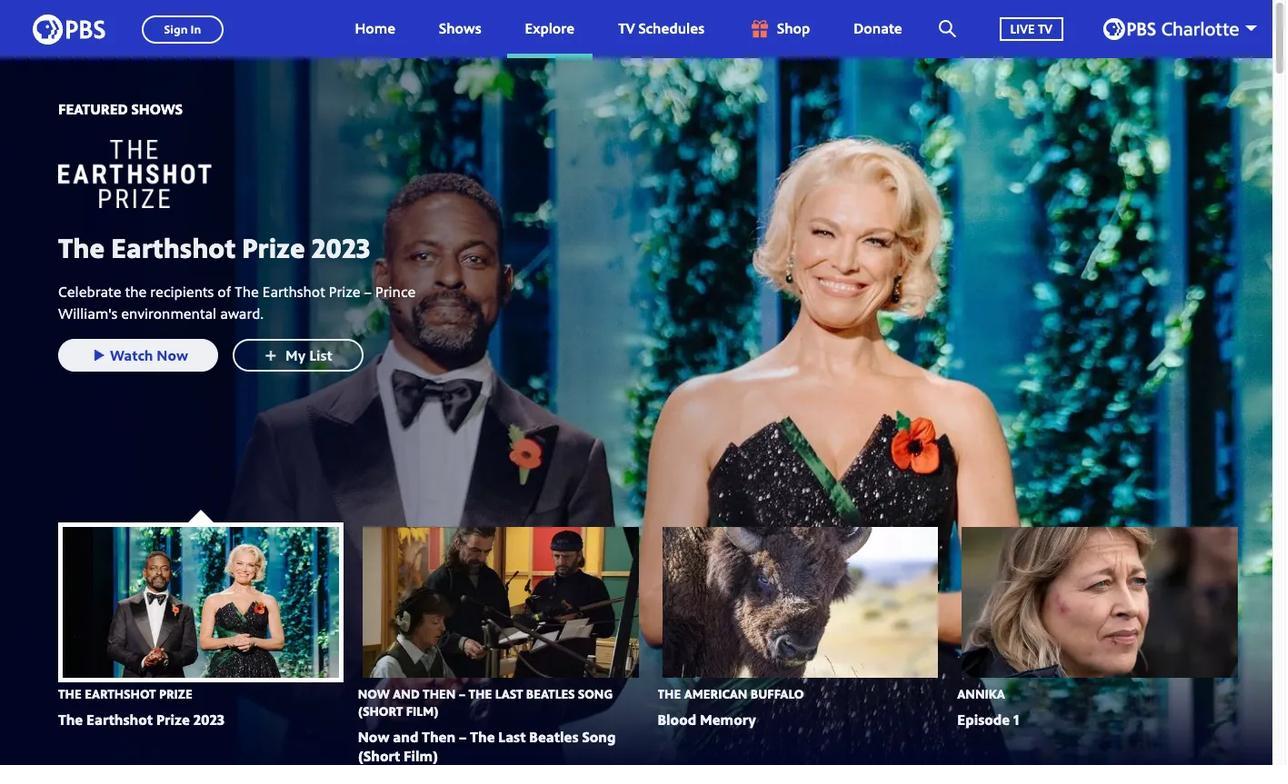 Task type: vqa. For each thing, say whether or not it's contained in the screenshot.


Task type: describe. For each thing, give the bounding box(es) containing it.
1 the earthshot prize 2023 link from the top
[[58, 229, 422, 266]]

celebrate
[[58, 281, 121, 301]]

the earthshot prize link
[[58, 686, 193, 703]]

2 vertical spatial now
[[358, 727, 390, 747]]

tv schedules link
[[600, 0, 723, 58]]

1 now and then – the last beatles song (short film) link from the top
[[358, 686, 613, 720]]

1 horizontal spatial 2023
[[312, 229, 370, 266]]

earthshot inside celebrate the recipients of the earthshot prize – prince william's environmental award.
[[263, 281, 325, 301]]

2 vertical spatial –
[[459, 727, 467, 747]]

prince
[[376, 281, 416, 301]]

featured shows
[[58, 99, 183, 119]]

memory
[[700, 710, 756, 730]]

shows link
[[421, 0, 500, 58]]

video thumbnail: annika episode 1 image
[[962, 527, 1238, 679]]

0 vertical spatial then
[[423, 686, 456, 703]]

1
[[1014, 710, 1020, 730]]

2 (short from the top
[[358, 747, 400, 766]]

2 now and then – the last beatles song (short film) link from the top
[[358, 727, 616, 766]]

blood memory link
[[658, 710, 756, 730]]

donate link
[[836, 0, 921, 58]]

live tv link
[[982, 0, 1082, 58]]

video thumbnail: the american buffalo blood memory image
[[662, 527, 939, 679]]

live tv
[[1011, 20, 1053, 37]]

2023 inside the earthshot prize the earthshot prize 2023
[[193, 710, 225, 730]]

celebrate the recipients of the earthshot prize – prince william's environmental award.
[[58, 281, 416, 323]]

pbs charlotte image
[[1104, 18, 1239, 40]]

the inside celebrate the recipients of the earthshot prize – prince william's environmental award.
[[235, 281, 259, 301]]

featured
[[58, 99, 128, 119]]

home
[[355, 18, 396, 38]]

pbs image
[[33, 9, 105, 50]]

the american buffalo link
[[658, 686, 804, 703]]

tv inside tv schedules link
[[618, 18, 635, 38]]

1 vertical spatial song
[[582, 727, 616, 747]]

recipients
[[150, 281, 214, 301]]

the
[[125, 281, 147, 301]]

live
[[1011, 20, 1035, 37]]

now and then – the last beatles song (short film) now and then – the last beatles song (short film)
[[358, 686, 616, 766]]

american
[[684, 686, 748, 703]]

buffalo
[[751, 686, 804, 703]]

the american buffalo blood memory
[[658, 686, 804, 730]]

– inside celebrate the recipients of the earthshot prize – prince william's environmental award.
[[364, 281, 372, 301]]



Task type: locate. For each thing, give the bounding box(es) containing it.
episode
[[958, 710, 1010, 730]]

the earthshot prize image
[[58, 140, 331, 208]]

0 horizontal spatial 2023
[[193, 710, 225, 730]]

shows right featured
[[131, 99, 183, 119]]

0 vertical spatial shows
[[439, 18, 482, 38]]

the earthshot prize 2023
[[58, 229, 370, 266]]

tv
[[618, 18, 635, 38], [1038, 20, 1053, 37]]

the earthshot prize 2023 link
[[58, 229, 422, 266], [58, 710, 225, 730]]

search image
[[939, 20, 956, 37]]

2023
[[312, 229, 370, 266], [193, 710, 225, 730]]

0 horizontal spatial shows
[[131, 99, 183, 119]]

tv schedules
[[618, 18, 705, 38]]

last
[[495, 686, 523, 703], [499, 727, 526, 747]]

schedules
[[639, 18, 705, 38]]

the earthshot prize the earthshot prize 2023
[[58, 686, 225, 730]]

0 vertical spatial now
[[157, 345, 188, 365]]

1 vertical spatial last
[[499, 727, 526, 747]]

1 vertical spatial then
[[422, 727, 456, 747]]

1 horizontal spatial shows
[[439, 18, 482, 38]]

and
[[393, 686, 420, 703], [393, 727, 419, 747]]

prize
[[242, 229, 305, 266], [329, 281, 361, 301], [159, 686, 193, 703], [156, 710, 190, 730]]

of
[[218, 281, 231, 301]]

1 vertical spatial –
[[459, 686, 466, 703]]

0 vertical spatial now and then – the last beatles song (short film) link
[[358, 686, 613, 720]]

watch now
[[110, 345, 188, 365]]

annika link
[[958, 686, 1006, 703]]

1 vertical spatial beatles
[[529, 727, 579, 747]]

1 (short from the top
[[358, 703, 403, 720]]

william's
[[58, 303, 118, 323]]

tv right live
[[1038, 20, 1053, 37]]

now
[[157, 345, 188, 365], [358, 686, 390, 703], [358, 727, 390, 747]]

1 horizontal spatial tv
[[1038, 20, 1053, 37]]

the inside the american buffalo blood memory
[[658, 686, 681, 703]]

1 vertical spatial now
[[358, 686, 390, 703]]

annika
[[958, 686, 1006, 703]]

earthshot
[[111, 229, 236, 266], [263, 281, 325, 301], [85, 686, 156, 703], [86, 710, 153, 730]]

the earthshot prize 2023 link down the earthshot prize link
[[58, 710, 225, 730]]

1 vertical spatial film)
[[404, 747, 439, 766]]

1 vertical spatial the earthshot prize 2023 link
[[58, 710, 225, 730]]

1 vertical spatial 2023
[[193, 710, 225, 730]]

the
[[58, 229, 105, 266], [235, 281, 259, 301], [58, 686, 82, 703], [469, 686, 492, 703], [658, 686, 681, 703], [58, 710, 83, 730], [470, 727, 495, 747]]

1 vertical spatial (short
[[358, 747, 400, 766]]

0 vertical spatial last
[[495, 686, 523, 703]]

2 and from the top
[[393, 727, 419, 747]]

2 the earthshot prize 2023 link from the top
[[58, 710, 225, 730]]

annika episode 1
[[958, 686, 1020, 730]]

episode 1 link
[[958, 710, 1020, 730]]

1 and from the top
[[393, 686, 420, 703]]

film)
[[406, 703, 439, 720], [404, 747, 439, 766]]

tv inside the "live tv" link
[[1038, 20, 1053, 37]]

0 vertical spatial film)
[[406, 703, 439, 720]]

(short
[[358, 703, 403, 720], [358, 747, 400, 766]]

prize inside celebrate the recipients of the earthshot prize – prince william's environmental award.
[[329, 281, 361, 301]]

0 vertical spatial the earthshot prize 2023 link
[[58, 229, 422, 266]]

then
[[423, 686, 456, 703], [422, 727, 456, 747]]

1 vertical spatial now and then – the last beatles song (short film) link
[[358, 727, 616, 766]]

explore link
[[507, 0, 593, 58]]

beatles
[[526, 686, 575, 703], [529, 727, 579, 747]]

–
[[364, 281, 372, 301], [459, 686, 466, 703], [459, 727, 467, 747]]

0 horizontal spatial tv
[[618, 18, 635, 38]]

home link
[[337, 0, 414, 58]]

0 vertical spatial song
[[578, 686, 613, 703]]

1 vertical spatial shows
[[131, 99, 183, 119]]

0 vertical spatial and
[[393, 686, 420, 703]]

watch now link
[[58, 339, 218, 372]]

shows right home
[[439, 18, 482, 38]]

explore
[[525, 18, 575, 38]]

shows
[[439, 18, 482, 38], [131, 99, 183, 119]]

environmental
[[121, 303, 217, 323]]

shop
[[777, 18, 810, 38]]

video thumbnail: the earthshot prize the earthshot prize 2023 image
[[63, 527, 339, 679]]

donate
[[854, 18, 903, 38]]

tv left schedules
[[618, 18, 635, 38]]

song
[[578, 686, 613, 703], [582, 727, 616, 747]]

video thumbnail: now and then – the last beatles song (short film) now and then – the last beatles song (short film) image
[[363, 527, 639, 679]]

0 vertical spatial (short
[[358, 703, 403, 720]]

watch
[[110, 345, 153, 365]]

now and then – the last beatles song (short film) link
[[358, 686, 613, 720], [358, 727, 616, 766]]

the earthshot prize 2023 link up of
[[58, 229, 422, 266]]

award.
[[220, 303, 264, 323]]

shop link
[[730, 0, 829, 58]]

blood
[[658, 710, 697, 730]]

0 vertical spatial 2023
[[312, 229, 370, 266]]

0 vertical spatial –
[[364, 281, 372, 301]]

1 vertical spatial and
[[393, 727, 419, 747]]

0 vertical spatial beatles
[[526, 686, 575, 703]]



